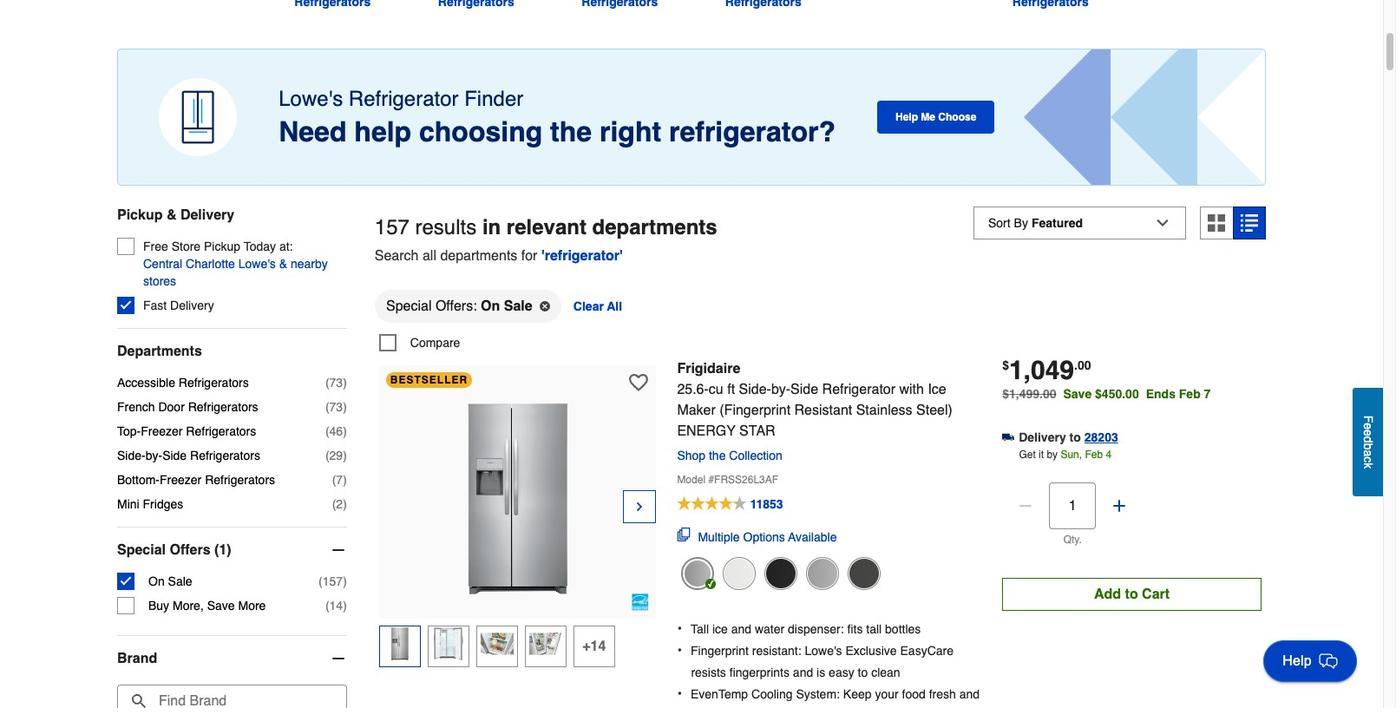 Task type: describe. For each thing, give the bounding box(es) containing it.
free
[[143, 239, 168, 253]]

right
[[600, 115, 662, 147]]

nearby
[[291, 257, 328, 271]]

2 thumbnail image from the left
[[432, 628, 465, 661]]

1 thumbnail image from the left
[[384, 628, 417, 661]]

add to cart
[[1095, 587, 1170, 602]]

bottles
[[886, 623, 921, 637]]

( 7 )
[[332, 473, 347, 487]]

sun,
[[1061, 449, 1083, 461]]

compare
[[410, 336, 460, 350]]

search
[[375, 248, 419, 264]]

25.6-
[[677, 382, 709, 397]]

0 vertical spatial pickup
[[117, 207, 163, 223]]

1 vertical spatial save
[[207, 599, 235, 613]]

d
[[1362, 437, 1376, 444]]

was price $1,499.00 element
[[1003, 383, 1064, 401]]

1 vertical spatial side
[[162, 449, 187, 463]]

f e e d b a c k button
[[1353, 388, 1384, 497]]

0 horizontal spatial 7
[[336, 473, 343, 487]]

help for help me choose
[[896, 111, 919, 123]]

2 ' from the left
[[620, 248, 623, 264]]

more
[[238, 599, 266, 613]]

1 vertical spatial by-
[[146, 449, 162, 463]]

offers:
[[436, 298, 477, 314]]

sale inside list box
[[504, 298, 533, 314]]

) for on sale
[[343, 575, 347, 588]]

1 horizontal spatial 7
[[1205, 387, 1211, 401]]

pickup & delivery
[[117, 207, 235, 223]]

lowe's refrigerator finder need help choosing the right refrigerator?
[[279, 87, 836, 147]]

need
[[279, 115, 347, 147]]

plus image
[[1111, 497, 1129, 515]]

top-freezer refrigerators
[[117, 424, 256, 438]]

frigidaire frss26l3af 25.6-cu ft side-by-side refrigerator with ice maker (fingerprint resistant stainless steel) energy star image
[[422, 403, 613, 594]]

feb for ends
[[1180, 387, 1201, 401]]

eventemp
[[691, 688, 748, 702]]

choosing
[[419, 115, 543, 147]]

clear all
[[574, 299, 623, 313]]

clear all button
[[572, 289, 624, 324]]

by- inside frigidaire 25.6-cu ft side-by-side refrigerator with ice maker (fingerprint resistant stainless steel) energy star
[[772, 382, 791, 397]]

options
[[744, 531, 785, 545]]

( 46 )
[[325, 424, 347, 438]]

(1)
[[214, 542, 231, 558]]

today
[[244, 239, 276, 253]]

central charlotte lowe's & nearby stores
[[143, 257, 328, 288]]

2 vertical spatial and
[[960, 688, 980, 702]]

energy star qualified image
[[632, 594, 650, 611]]

water
[[755, 623, 785, 637]]

actual price $1,049.00 element
[[1003, 355, 1092, 385]]

all
[[423, 248, 437, 264]]

system:
[[796, 688, 840, 702]]

46
[[330, 424, 343, 438]]

1 vertical spatial sale
[[168, 575, 192, 588]]

special for special offers (1)
[[117, 542, 166, 558]]

cart
[[1143, 587, 1170, 602]]

savings save $450.00 element
[[1064, 387, 1218, 401]]

easy
[[829, 666, 855, 680]]

clear
[[574, 299, 604, 313]]

0 vertical spatial delivery
[[180, 207, 235, 223]]

refrigerators for top-freezer refrigerators
[[186, 424, 256, 438]]

fast delivery
[[143, 299, 214, 312]]

is
[[817, 666, 826, 680]]

steel)
[[917, 403, 953, 418]]

0 horizontal spatial and
[[732, 623, 752, 637]]

help
[[354, 115, 412, 147]]

stainless steel image
[[807, 558, 840, 591]]

0 horizontal spatial 157
[[323, 575, 343, 588]]

ice
[[928, 382, 947, 397]]

minus image
[[330, 542, 347, 559]]

( for top-freezer refrigerators
[[325, 424, 330, 438]]

( for side-by-side refrigerators
[[325, 449, 330, 463]]

( 2 )
[[332, 497, 347, 511]]

0 horizontal spatial on
[[148, 575, 165, 588]]

lowe's inside lowe's refrigerator finder need help choosing the right refrigerator?
[[279, 87, 343, 111]]

1 • from the top
[[677, 622, 682, 637]]

( for on sale
[[319, 575, 323, 588]]

available
[[789, 531, 837, 545]]

f
[[1362, 416, 1376, 423]]

list box containing special offers:
[[375, 289, 1267, 334]]

list view image
[[1241, 214, 1259, 232]]

for
[[522, 248, 538, 264]]

2 • from the top
[[677, 644, 682, 659]]

maker
[[677, 403, 716, 418]]

clean
[[872, 666, 901, 680]]

ends feb 7 element
[[1147, 387, 1218, 401]]

3 • from the top
[[677, 687, 682, 703]]

( 29 )
[[325, 449, 347, 463]]

refrigerator
[[545, 248, 620, 264]]

refrigerator inside frigidaire 25.6-cu ft side-by-side refrigerator with ice maker (fingerprint resistant stainless steel) energy star
[[823, 382, 896, 397]]

1 vertical spatial delivery
[[170, 299, 214, 312]]

dispenser:
[[788, 623, 844, 637]]

4 thumbnail image from the left
[[529, 628, 562, 661]]

fingerprint
[[691, 644, 749, 658]]

+14 button
[[574, 626, 615, 667]]

c
[[1362, 457, 1376, 463]]

at:
[[279, 239, 293, 253]]

side-by-side refrigerators
[[117, 449, 260, 463]]

Find Brand text field
[[117, 685, 347, 708]]

buy
[[148, 599, 169, 613]]

) for bottom-freezer refrigerators
[[343, 473, 347, 487]]

a
[[1362, 450, 1376, 457]]

minus image inside the brand button
[[330, 650, 347, 667]]

0 vertical spatial departments
[[593, 215, 718, 239]]

close circle filled image
[[540, 301, 550, 311]]

11853
[[750, 497, 784, 511]]

fridges
[[143, 497, 183, 511]]

refrigerators up the bottom-freezer refrigerators at the left bottom of the page
[[190, 449, 260, 463]]

157 results in relevant departments search all departments for ' refrigerator '
[[375, 215, 718, 264]]

bottom-freezer refrigerators
[[117, 473, 275, 487]]

1 vertical spatial the
[[709, 449, 726, 462]]

white image
[[724, 558, 757, 591]]

all
[[607, 299, 623, 313]]

1 e from the top
[[1362, 423, 1376, 430]]

bottom-
[[117, 473, 160, 487]]

help for help
[[1283, 654, 1313, 668]]

( 157 )
[[319, 575, 347, 588]]

brand button
[[117, 636, 347, 681]]

star
[[740, 423, 776, 439]]

ends
[[1147, 387, 1176, 401]]

lowe's inside central charlotte lowe's & nearby stores
[[238, 257, 276, 271]]

offers
[[170, 542, 211, 558]]

logo of lowe's refrigerator finder image
[[159, 78, 237, 156]]

side- inside frigidaire 25.6-cu ft side-by-side refrigerator with ice maker (fingerprint resistant stainless steel) energy star
[[739, 382, 772, 397]]

model
[[677, 474, 706, 486]]

0 vertical spatial &
[[167, 207, 177, 223]]

2 e from the top
[[1362, 430, 1376, 437]]

1 ' from the left
[[542, 248, 545, 264]]

fast
[[143, 299, 167, 312]]

finder
[[465, 87, 524, 111]]

model # frss26l3af
[[677, 474, 779, 486]]

1 vertical spatial pickup
[[204, 239, 241, 253]]

your
[[875, 688, 899, 702]]

qty.
[[1064, 534, 1082, 546]]

help me choose
[[896, 111, 977, 123]]

french
[[117, 400, 155, 414]]

k
[[1362, 463, 1376, 469]]



Task type: vqa. For each thing, say whether or not it's contained in the screenshot.
Top-Freezer Refrigerators's the Refrigerators
yes



Task type: locate. For each thing, give the bounding box(es) containing it.
minus image left the stepper number input field with increment and decrement buttons number field
[[1018, 497, 1035, 515]]

speech bubbles outlined image
[[1317, 649, 1341, 674]]

0 vertical spatial 73
[[330, 376, 343, 390]]

0 horizontal spatial save
[[207, 599, 235, 613]]

departments down in
[[441, 248, 518, 264]]

1 horizontal spatial lowe's
[[279, 87, 343, 111]]

free store pickup today at:
[[143, 239, 293, 253]]

by- up (fingerprint
[[772, 382, 791, 397]]

$
[[1003, 358, 1010, 372]]

1 horizontal spatial side-
[[739, 382, 772, 397]]

1 vertical spatial side-
[[117, 449, 146, 463]]

1 vertical spatial help
[[1283, 654, 1313, 668]]

1 ) from the top
[[343, 376, 347, 390]]

help left speech bubbles outlined image
[[1283, 654, 1313, 668]]

help left me
[[896, 111, 919, 123]]

freezer down door
[[141, 424, 183, 438]]

0 horizontal spatial to
[[858, 666, 868, 680]]

0 vertical spatial to
[[1070, 430, 1082, 444]]

bestseller
[[391, 374, 468, 386]]

( for buy more, save more
[[325, 599, 330, 613]]

( 73 ) for french door refrigerators
[[325, 400, 347, 414]]

2 horizontal spatial to
[[1126, 587, 1139, 602]]

side- down top-
[[117, 449, 146, 463]]

lowe's down today
[[238, 257, 276, 271]]

1 horizontal spatial to
[[1070, 430, 1082, 444]]

1 vertical spatial &
[[279, 257, 287, 271]]

refrigerator up stainless
[[823, 382, 896, 397]]

0 vertical spatial feb
[[1180, 387, 1201, 401]]

2 ) from the top
[[343, 400, 347, 414]]

7 up ( 2 )
[[336, 473, 343, 487]]

help
[[896, 111, 919, 123], [1283, 654, 1313, 668]]

0 horizontal spatial lowe's
[[238, 257, 276, 271]]

cooling
[[752, 688, 793, 702]]

accessible
[[117, 376, 175, 390]]

0 vertical spatial freezer
[[141, 424, 183, 438]]

0 vertical spatial help
[[896, 111, 919, 123]]

1 vertical spatial freezer
[[160, 473, 202, 487]]

help inside the help button
[[1283, 654, 1313, 668]]

and
[[732, 623, 752, 637], [793, 666, 814, 680], [960, 688, 980, 702]]

1 vertical spatial refrigerator
[[823, 382, 896, 397]]

buy more, save more
[[148, 599, 266, 613]]

( for french door refrigerators
[[325, 400, 330, 414]]

side inside frigidaire 25.6-cu ft side-by-side refrigerator with ice maker (fingerprint resistant stainless steel) energy star
[[791, 382, 819, 397]]

0 vertical spatial ( 73 )
[[325, 376, 347, 390]]

lowe's up 'need'
[[279, 87, 343, 111]]

refrigerators up french door refrigerators
[[179, 376, 249, 390]]

0 horizontal spatial minus image
[[330, 650, 347, 667]]

& down at:
[[279, 257, 287, 271]]

) for accessible refrigerators
[[343, 376, 347, 390]]

central
[[143, 257, 182, 271]]

2 horizontal spatial lowe's
[[805, 644, 843, 658]]

the left right
[[551, 115, 592, 147]]

feb
[[1180, 387, 1201, 401], [1086, 449, 1104, 461]]

to right 'easy' on the bottom right of the page
[[858, 666, 868, 680]]

1 vertical spatial ( 73 )
[[325, 400, 347, 414]]

4 ) from the top
[[343, 449, 347, 463]]

157 up search
[[375, 215, 410, 239]]

0 vertical spatial sale
[[504, 298, 533, 314]]

fresh
[[930, 688, 957, 702]]

73 for accessible refrigerators
[[330, 376, 343, 390]]

pickup up "charlotte"
[[204, 239, 241, 253]]

1 vertical spatial •
[[677, 644, 682, 659]]

e up b
[[1362, 430, 1376, 437]]

1 vertical spatial lowe's
[[238, 257, 276, 271]]

freezer for bottom-
[[160, 473, 202, 487]]

0 vertical spatial refrigerator
[[349, 87, 459, 111]]

7 right ends
[[1205, 387, 1211, 401]]

frss26l3af
[[715, 474, 779, 486]]

refrigerators for french door refrigerators
[[188, 400, 258, 414]]

(
[[325, 376, 330, 390], [325, 400, 330, 414], [325, 424, 330, 438], [325, 449, 330, 463], [332, 473, 336, 487], [332, 497, 336, 511], [319, 575, 323, 588], [325, 599, 330, 613]]

1 horizontal spatial 157
[[375, 215, 410, 239]]

delivery up free store pickup today at:
[[180, 207, 235, 223]]

and left is
[[793, 666, 814, 680]]

1 vertical spatial 73
[[330, 400, 343, 414]]

8 ) from the top
[[343, 599, 347, 613]]

refrigerator up the help
[[349, 87, 459, 111]]

special up on sale
[[117, 542, 166, 558]]

14
[[330, 599, 343, 613]]

157
[[375, 215, 410, 239], [323, 575, 343, 588]]

tall
[[867, 623, 882, 637]]

1 horizontal spatial help
[[1283, 654, 1313, 668]]

b
[[1362, 444, 1376, 450]]

to for add
[[1126, 587, 1139, 602]]

by- up bottom-
[[146, 449, 162, 463]]

brand
[[117, 651, 157, 667]]

1 horizontal spatial refrigerator
[[823, 382, 896, 397]]

0 vertical spatial special
[[386, 298, 432, 314]]

3 thumbnail image from the left
[[481, 628, 514, 661]]

1 horizontal spatial pickup
[[204, 239, 241, 253]]

keep
[[844, 688, 872, 702]]

) for side-by-side refrigerators
[[343, 449, 347, 463]]

0 vertical spatial and
[[732, 623, 752, 637]]

73 for french door refrigerators
[[330, 400, 343, 414]]

refrigerator inside lowe's refrigerator finder need help choosing the right refrigerator?
[[349, 87, 459, 111]]

• left eventemp
[[677, 687, 682, 703]]

ft
[[728, 382, 735, 397]]

delivery up it
[[1019, 430, 1067, 444]]

& inside central charlotte lowe's & nearby stores
[[279, 257, 287, 271]]

0 vertical spatial the
[[551, 115, 592, 147]]

thumbnail image
[[384, 628, 417, 661], [432, 628, 465, 661], [481, 628, 514, 661], [529, 628, 562, 661]]

• left tall
[[677, 622, 682, 637]]

and right fresh
[[960, 688, 980, 702]]

2 horizontal spatial and
[[960, 688, 980, 702]]

1 horizontal spatial the
[[709, 449, 726, 462]]

special inside list box
[[386, 298, 432, 314]]

more,
[[173, 599, 204, 613]]

•
[[677, 622, 682, 637], [677, 644, 682, 659], [677, 687, 682, 703]]

to for delivery
[[1070, 430, 1082, 444]]

0 horizontal spatial departments
[[441, 248, 518, 264]]

• left "fingerprint"
[[677, 644, 682, 659]]

feb for sun,
[[1086, 449, 1104, 461]]

0 vertical spatial minus image
[[1018, 497, 1035, 515]]

frigidaire25.6-cu ft side-by-side refrigerator with ice maker (fingerprint resistant stainless steel) energy star element
[[379, 395, 657, 619]]

to inside button
[[1126, 587, 1139, 602]]

choose
[[939, 111, 977, 123]]

' up all
[[620, 248, 623, 264]]

freezer down side-by-side refrigerators in the left bottom of the page
[[160, 473, 202, 487]]

6 ) from the top
[[343, 497, 347, 511]]

1 vertical spatial to
[[1126, 587, 1139, 602]]

3 ) from the top
[[343, 424, 347, 438]]

$1,499.00 save $450.00 ends feb 7
[[1003, 387, 1211, 401]]

save left the more
[[207, 599, 235, 613]]

0 horizontal spatial special
[[117, 542, 166, 558]]

shop the collection link
[[677, 449, 790, 462]]

on right offers: at top
[[481, 298, 500, 314]]

0 horizontal spatial side
[[162, 449, 187, 463]]

5 ) from the top
[[343, 473, 347, 487]]

black image
[[765, 558, 798, 591]]

lowe's
[[279, 87, 343, 111], [238, 257, 276, 271], [805, 644, 843, 658]]

special offers: on sale
[[386, 298, 533, 314]]

store
[[172, 239, 201, 253]]

list box
[[375, 289, 1267, 334]]

refrigerators down side-by-side refrigerators in the left bottom of the page
[[205, 473, 275, 487]]

( for mini fridges
[[332, 497, 336, 511]]

door
[[158, 400, 185, 414]]

+14
[[583, 639, 606, 654]]

the inside lowe's refrigerator finder need help choosing the right refrigerator?
[[551, 115, 592, 147]]

frigidaire 25.6-cu ft side-by-side refrigerator with ice maker (fingerprint resistant stainless steel) energy star
[[677, 361, 953, 439]]

and right the ice
[[732, 623, 752, 637]]

1 horizontal spatial '
[[620, 248, 623, 264]]

$1,499.00
[[1003, 387, 1057, 401]]

sale left close circle filled image
[[504, 298, 533, 314]]

11853 button
[[677, 495, 982, 514]]

( for bottom-freezer refrigerators
[[332, 473, 336, 487]]

multiple options available link
[[677, 528, 837, 546]]

stainless
[[857, 403, 913, 418]]

1 vertical spatial feb
[[1086, 449, 1104, 461]]

Stepper number input field with increment and decrement buttons number field
[[1050, 482, 1097, 529]]

side up resistant
[[791, 382, 819, 397]]

departments up refrigerator
[[593, 215, 718, 239]]

0 vertical spatial lowe's
[[279, 87, 343, 111]]

1 horizontal spatial side
[[791, 382, 819, 397]]

grid view image
[[1208, 214, 1226, 232]]

1 vertical spatial minus image
[[330, 650, 347, 667]]

1 horizontal spatial on
[[481, 298, 500, 314]]

1 horizontal spatial special
[[386, 298, 432, 314]]

1 horizontal spatial by-
[[772, 382, 791, 397]]

departments element
[[117, 343, 347, 360]]

5013537917 element
[[379, 334, 460, 351]]

resistant:
[[753, 644, 802, 658]]

lowe's inside • tall ice and water dispenser: fits tall bottles • fingerprint resistant: lowe's exclusive easycare resists fingerprints and is easy to clean • eventemp cooling system: keep your food fresh and
[[805, 644, 843, 658]]

multiple
[[698, 531, 740, 545]]

' right for
[[542, 248, 545, 264]]

to up sun,
[[1070, 430, 1082, 444]]

0 horizontal spatial &
[[167, 207, 177, 223]]

multiple options available
[[698, 531, 837, 545]]

tall
[[691, 623, 709, 637]]

ice
[[713, 623, 728, 637]]

) for mini fridges
[[343, 497, 347, 511]]

side-
[[739, 382, 772, 397], [117, 449, 146, 463]]

0 horizontal spatial refrigerator
[[349, 87, 459, 111]]

( 14 )
[[325, 599, 347, 613]]

1 horizontal spatial feb
[[1180, 387, 1201, 401]]

help inside help me choose button
[[896, 111, 919, 123]]

1 73 from the top
[[330, 376, 343, 390]]

pickup up free
[[117, 207, 163, 223]]

side- up (fingerprint
[[739, 382, 772, 397]]

f e e d b a c k
[[1362, 416, 1376, 469]]

minus image
[[1018, 497, 1035, 515], [330, 650, 347, 667]]

refrigerators up top-freezer refrigerators
[[188, 400, 258, 414]]

) for french door refrigerators
[[343, 400, 347, 414]]

( for accessible refrigerators
[[325, 376, 330, 390]]

shop the collection
[[677, 449, 783, 462]]

central charlotte lowe's & nearby stores button
[[143, 255, 347, 290]]

0 horizontal spatial pickup
[[117, 207, 163, 223]]

1 vertical spatial on
[[148, 575, 165, 588]]

1 vertical spatial and
[[793, 666, 814, 680]]

save down .00
[[1064, 387, 1092, 401]]

heart outline image
[[630, 373, 649, 392]]

feb left 4
[[1086, 449, 1104, 461]]

& up store at the left of the page
[[167, 207, 177, 223]]

2 vertical spatial •
[[677, 687, 682, 703]]

0 vertical spatial •
[[677, 622, 682, 637]]

0 vertical spatial side
[[791, 382, 819, 397]]

2 vertical spatial delivery
[[1019, 430, 1067, 444]]

1 vertical spatial 157
[[323, 575, 343, 588]]

1,049
[[1010, 355, 1075, 385]]

) for buy more, save more
[[343, 599, 347, 613]]

1 vertical spatial 7
[[336, 473, 343, 487]]

exclusive
[[846, 644, 897, 658]]

2 ( 73 ) from the top
[[325, 400, 347, 414]]

mini fridges
[[117, 497, 183, 511]]

(fingerprint
[[720, 403, 791, 418]]

chevron right image
[[633, 498, 647, 515]]

e up d on the bottom of page
[[1362, 423, 1376, 430]]

charlotte
[[186, 257, 235, 271]]

1 horizontal spatial save
[[1064, 387, 1092, 401]]

0 vertical spatial side-
[[739, 382, 772, 397]]

0 vertical spatial save
[[1064, 387, 1092, 401]]

157 inside 157 results in relevant departments search all departments for ' refrigerator '
[[375, 215, 410, 239]]

lowe's up is
[[805, 644, 843, 658]]

sale up more,
[[168, 575, 192, 588]]

refrigerators up side-by-side refrigerators in the left bottom of the page
[[186, 424, 256, 438]]

( 73 ) for accessible refrigerators
[[325, 376, 347, 390]]

refrigerator
[[349, 87, 459, 111], [823, 382, 896, 397]]

the up '#' at the bottom of the page
[[709, 449, 726, 462]]

1 horizontal spatial departments
[[593, 215, 718, 239]]

delivery right fast
[[170, 299, 214, 312]]

freezer for top-
[[141, 424, 183, 438]]

1 vertical spatial special
[[117, 542, 166, 558]]

0 horizontal spatial sale
[[168, 575, 192, 588]]

minus image down ( 14 )
[[330, 650, 347, 667]]

7 ) from the top
[[343, 575, 347, 588]]

$450.00
[[1096, 387, 1140, 401]]

get
[[1020, 449, 1036, 461]]

'
[[542, 248, 545, 264], [620, 248, 623, 264]]

results
[[415, 215, 477, 239]]

1 horizontal spatial and
[[793, 666, 814, 680]]

to right add
[[1126, 587, 1139, 602]]

4
[[1106, 449, 1112, 461]]

2 vertical spatial lowe's
[[805, 644, 843, 658]]

on sale
[[148, 575, 192, 588]]

0 horizontal spatial the
[[551, 115, 592, 147]]

) for top-freezer refrigerators
[[343, 424, 347, 438]]

2
[[336, 497, 343, 511]]

on inside list box
[[481, 298, 500, 314]]

0 vertical spatial on
[[481, 298, 500, 314]]

refrigerators for bottom-freezer refrigerators
[[205, 473, 275, 487]]

#
[[709, 474, 715, 486]]

black stainless steel image
[[849, 558, 882, 591]]

relevant
[[507, 215, 587, 239]]

1 horizontal spatial &
[[279, 257, 287, 271]]

truck filled image
[[1003, 431, 1015, 443]]

0 horizontal spatial feb
[[1086, 449, 1104, 461]]

side down top-freezer refrigerators
[[162, 449, 187, 463]]

157 up the 14
[[323, 575, 343, 588]]

1 vertical spatial departments
[[441, 248, 518, 264]]

to inside • tall ice and water dispenser: fits tall bottles • fingerprint resistant: lowe's exclusive easycare resists fingerprints and is easy to clean • eventemp cooling system: keep your food fresh and
[[858, 666, 868, 680]]

0 vertical spatial 157
[[375, 215, 410, 239]]

me
[[921, 111, 936, 123]]

0 vertical spatial 7
[[1205, 387, 1211, 401]]

1 horizontal spatial sale
[[504, 298, 533, 314]]

on up buy
[[148, 575, 165, 588]]

0 vertical spatial by-
[[772, 382, 791, 397]]

the
[[551, 115, 592, 147], [709, 449, 726, 462]]

0 horizontal spatial '
[[542, 248, 545, 264]]

fingerprint resistant stainless steel image
[[682, 558, 715, 591]]

0 horizontal spatial help
[[896, 111, 919, 123]]

1 ( 73 ) from the top
[[325, 376, 347, 390]]

with
[[900, 382, 925, 397]]

0 horizontal spatial side-
[[117, 449, 146, 463]]

2 73 from the top
[[330, 400, 343, 414]]

delivery to 28203
[[1019, 430, 1119, 444]]

resistant
[[795, 403, 853, 418]]

refrigerators
[[179, 376, 249, 390], [188, 400, 258, 414], [186, 424, 256, 438], [190, 449, 260, 463], [205, 473, 275, 487]]

special up 5013537917 "element"
[[386, 298, 432, 314]]

sale
[[504, 298, 533, 314], [168, 575, 192, 588]]

in
[[483, 215, 501, 239]]

energy
[[677, 423, 736, 439]]

feb right ends
[[1180, 387, 1201, 401]]

1 horizontal spatial minus image
[[1018, 497, 1035, 515]]

mini
[[117, 497, 139, 511]]

2 vertical spatial to
[[858, 666, 868, 680]]

0 horizontal spatial by-
[[146, 449, 162, 463]]

side
[[791, 382, 819, 397], [162, 449, 187, 463]]

food
[[903, 688, 926, 702]]

special for special offers: on sale
[[386, 298, 432, 314]]



